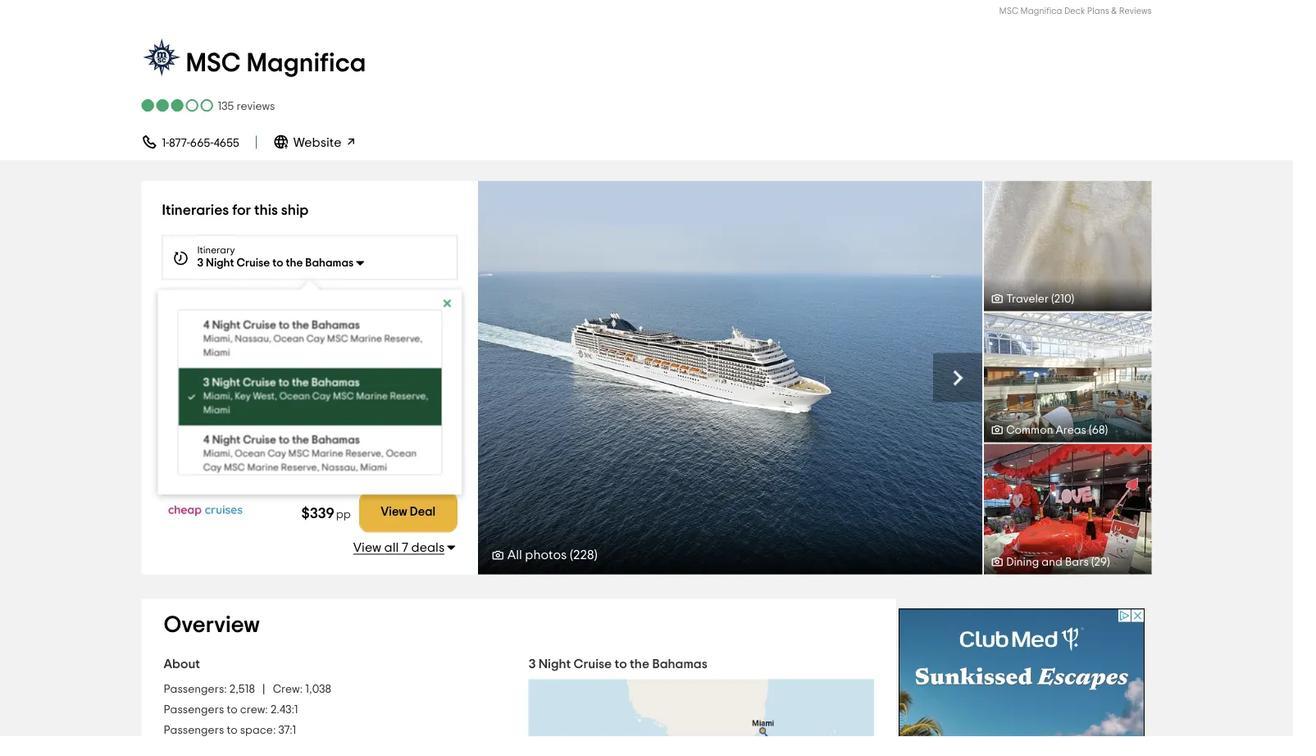 Task type: vqa. For each thing, say whether or not it's contained in the screenshot.
best to the top
no



Task type: locate. For each thing, give the bounding box(es) containing it.
37
[[278, 725, 290, 737]]

3
[[197, 257, 203, 269], [203, 377, 209, 388], [529, 658, 536, 671]]

the up the $109
[[292, 434, 309, 446]]

1 vertical spatial :1
[[290, 725, 296, 737]]

magnifica
[[1021, 7, 1063, 16], [246, 50, 366, 76]]

bahamas up $169
[[311, 434, 360, 446]]

1 horizontal spatial magnifica
[[1021, 7, 1063, 16]]

1 deal from the top
[[410, 457, 436, 469]]

miami down route
[[203, 405, 230, 415]]

common areas ( 68 )
[[1007, 425, 1108, 436]]

view right $169 $109 pp
[[381, 457, 407, 469]]

all photos ( 228 )
[[507, 548, 598, 562]]

1 view deal from the top
[[381, 457, 436, 469]]

the down ship at left top
[[286, 257, 303, 269]]

1 vertical spatial passengers
[[164, 725, 224, 737]]

1 vertical spatial deal
[[410, 506, 436, 519]]

bahamas down ship at left top
[[305, 257, 354, 269]]

1 vertical spatial view deal
[[381, 506, 436, 519]]

dining and bars ( 29 )
[[1007, 557, 1110, 568]]

night inside 4 night cruise to the bahamas miami, ocean cay msc marine reserve, ocean cay msc marine reserve, nassau, miami
[[212, 434, 240, 446]]

ocean right $169
[[386, 449, 416, 459]]

msc inside 4 night cruise to the bahamas miami, nassau, ocean cay msc marine reserve, miami
[[327, 334, 348, 344]]

traveler ( 210 )
[[1007, 293, 1075, 305]]

plans
[[1087, 7, 1110, 16]]

ocean down the 12/08/23
[[273, 334, 304, 344]]

0 vertical spatial view
[[381, 457, 407, 469]]

date
[[246, 303, 267, 313]]

2 vertical spatial view
[[353, 541, 381, 554]]

0 vertical spatial west,
[[246, 373, 275, 384]]

pp
[[336, 457, 351, 469], [336, 509, 351, 521]]

magnifica left deck
[[1021, 7, 1063, 16]]

0 vertical spatial :1
[[292, 705, 298, 716]]

cay
[[306, 334, 325, 344], [316, 373, 337, 384], [312, 391, 330, 401], [267, 449, 286, 459], [203, 463, 221, 472]]

29
[[1095, 557, 1107, 568]]

2 deal from the top
[[410, 506, 436, 519]]

miami up route
[[203, 348, 230, 358]]

) right bars
[[1107, 557, 1110, 568]]

marine inside 4 night cruise to the bahamas miami, nassau, ocean cay msc marine reserve, miami
[[350, 334, 382, 344]]

pp inside the $339 pp
[[336, 509, 351, 521]]

1 passengers from the top
[[164, 705, 224, 716]]

4 inside 4 night cruise to the bahamas miami, nassau, ocean cay msc marine reserve, miami
[[203, 319, 209, 331]]

deal for pp
[[410, 506, 436, 519]]

the
[[286, 257, 303, 269], [292, 319, 309, 331], [292, 377, 309, 388], [292, 434, 309, 446], [630, 658, 650, 671]]

0 vertical spatial nassau,
[[234, 334, 271, 344]]

miami, for 4 night cruise to the bahamas miami, ocean cay msc marine reserve, ocean cay msc marine reserve, nassau, miami
[[203, 449, 232, 459]]

1 horizontal spatial 3 night cruise to the bahamas
[[529, 658, 708, 671]]

cay inside 3 night cruise to the bahamas miami, key west, ocean cay msc marine reserve, miami
[[312, 391, 330, 401]]

|
[[263, 684, 265, 696]]

reserve,
[[384, 334, 422, 344], [255, 384, 300, 396], [390, 391, 428, 401], [345, 449, 384, 459], [281, 463, 319, 472]]

key down friday, at the top left of the page
[[225, 373, 244, 384]]

( right bars
[[1092, 557, 1095, 568]]

the inside 4 night cruise to the bahamas miami, ocean cay msc marine reserve, ocean cay msc marine reserve, nassau, miami
[[292, 434, 309, 446]]

west, up 4 night cruise to the bahamas miami, ocean cay msc marine reserve, ocean cay msc marine reserve, nassau, miami
[[253, 391, 277, 401]]

nassau, down the 12/08/23
[[234, 334, 271, 344]]

)
[[1072, 293, 1075, 305], [1105, 425, 1108, 436], [594, 548, 598, 562], [1107, 557, 1110, 568]]

bahamas
[[305, 257, 354, 269], [311, 319, 360, 331], [311, 377, 359, 388], [311, 434, 360, 446], [652, 658, 708, 671]]

0 horizontal spatial magnifica
[[246, 50, 366, 76]]

cruise inside 3 night cruise to the bahamas miami, key west, ocean cay msc marine reserve, miami
[[242, 377, 276, 388]]

the inside 3 night cruise to the bahamas miami, key west, ocean cay msc marine reserve, miami
[[292, 377, 309, 388]]

traveler
[[1007, 293, 1049, 305]]

bahamas inside 4 night cruise to the bahamas miami, nassau, ocean cay msc marine reserve, miami
[[311, 319, 360, 331]]

1-877-665-4655 link
[[141, 133, 239, 150]]

magnifica for msc magnifica
[[246, 50, 366, 76]]

0 vertical spatial view deal
[[381, 457, 436, 469]]

cruise for nassau,
[[243, 319, 276, 331]]

view
[[381, 457, 407, 469], [381, 506, 407, 519], [353, 541, 381, 554]]

passengers
[[164, 705, 224, 716], [164, 725, 224, 737]]

deal
[[410, 457, 436, 469], [410, 506, 436, 519]]

the right the 12/08/23
[[292, 319, 309, 331]]

bahamas inside 3 night cruise to the bahamas miami, key west, ocean cay msc marine reserve, miami
[[311, 377, 359, 388]]

(
[[1052, 293, 1055, 305], [1089, 425, 1092, 436], [570, 548, 573, 562], [1092, 557, 1095, 568]]

miami, inside 4 night cruise to the bahamas miami, nassau, ocean cay msc marine reserve, miami
[[203, 334, 232, 344]]

msc inside 3 night cruise to the bahamas miami, key west, ocean cay msc marine reserve, miami
[[333, 391, 354, 401]]

miami,
[[203, 334, 232, 344], [188, 373, 223, 384], [203, 391, 232, 401], [203, 449, 232, 459]]

key inside 3 night cruise to the bahamas miami, key west, ocean cay msc marine reserve, miami
[[234, 391, 250, 401]]

ocean left the $109
[[234, 449, 265, 459]]

to inside 4 night cruise to the bahamas miami, nassau, ocean cay msc marine reserve, miami
[[278, 319, 289, 331]]

1 vertical spatial key
[[234, 391, 250, 401]]

msc magnifica
[[186, 50, 366, 76]]

3 night cruise to the bahamas
[[197, 257, 354, 269], [529, 658, 708, 671]]

1 4 from the top
[[203, 319, 209, 331]]

view left all
[[353, 541, 381, 554]]

&
[[1112, 7, 1117, 16]]

2 view deal from the top
[[381, 506, 436, 519]]

$169 $109 pp
[[303, 446, 351, 469]]

2 4 from the top
[[203, 434, 209, 446]]

( right photos in the left of the page
[[570, 548, 573, 562]]

pp right $339
[[336, 509, 351, 521]]

2 pp from the top
[[336, 509, 351, 521]]

ocean down 4 night cruise to the bahamas miami, nassau, ocean cay msc marine reserve, miami
[[277, 373, 313, 384]]

west, inside 3 night cruise to the bahamas miami, key west, ocean cay msc marine reserve, miami
[[253, 391, 277, 401]]

to inside 4 night cruise to the bahamas miami, ocean cay msc marine reserve, ocean cay msc marine reserve, nassau, miami
[[278, 434, 289, 446]]

miami inside 3 night cruise to the bahamas miami, key west, ocean cay msc marine reserve, miami
[[203, 405, 230, 415]]

passengers for passengers to space:
[[164, 725, 224, 737]]

877-
[[169, 137, 190, 149]]

0 vertical spatial 3
[[197, 257, 203, 269]]

full
[[710, 370, 735, 386]]

3 inside 3 night cruise to the bahamas miami, key west, ocean cay msc marine reserve, miami
[[203, 377, 209, 388]]

the for cay
[[292, 319, 309, 331]]

cruise inside 4 night cruise to the bahamas miami, ocean cay msc marine reserve, ocean cay msc marine reserve, nassau, miami
[[243, 434, 276, 446]]

advertisement region
[[899, 609, 1145, 737]]

1,038
[[305, 684, 331, 696]]

$169
[[331, 446, 351, 456]]

12/08/23
[[234, 315, 280, 326]]

ocean up 4 night cruise to the bahamas miami, ocean cay msc marine reserve, ocean cay msc marine reserve, nassau, miami
[[279, 391, 310, 401]]

4 down departure
[[203, 319, 209, 331]]

bahamas down 4 night cruise to the bahamas miami, nassau, ocean cay msc marine reserve, miami
[[311, 377, 359, 388]]

1 pp from the top
[[336, 457, 351, 469]]

bahamas for cay
[[311, 377, 359, 388]]

deal for $109
[[410, 457, 436, 469]]

to
[[273, 257, 283, 269], [278, 319, 289, 331], [278, 377, 289, 388], [278, 434, 289, 446], [615, 658, 627, 671], [227, 705, 238, 716], [227, 725, 238, 737]]

0 vertical spatial 4
[[203, 319, 209, 331]]

west, down the 12/08/23
[[246, 373, 275, 384]]

miami down 4 night cruise to the bahamas miami, nassau, ocean cay msc marine reserve, miami
[[302, 384, 334, 396]]

about
[[164, 658, 200, 671]]

0 vertical spatial pp
[[336, 457, 351, 469]]

1 vertical spatial pp
[[336, 509, 351, 521]]

1 vertical spatial 4
[[203, 434, 209, 446]]

night inside 3 night cruise to the bahamas miami, key west, ocean cay msc marine reserve, miami
[[212, 377, 240, 388]]

view deal for pp
[[381, 506, 436, 519]]

miami, inside 3 night cruise to the bahamas miami, key west, ocean cay msc marine reserve, miami
[[203, 391, 232, 401]]

cay inside 4 night cruise to the bahamas miami, nassau, ocean cay msc marine reserve, miami
[[306, 334, 325, 344]]

1 vertical spatial view
[[381, 506, 407, 519]]

:1 down 2.43
[[290, 725, 296, 737]]

areas
[[1056, 425, 1087, 436]]

nassau, down $169
[[321, 463, 358, 472]]

bahamas inside 4 night cruise to the bahamas miami, ocean cay msc marine reserve, ocean cay msc marine reserve, nassau, miami
[[311, 434, 360, 446]]

all
[[384, 541, 399, 554]]

ocean
[[273, 334, 304, 344], [277, 373, 313, 384], [279, 391, 310, 401], [234, 449, 265, 459], [386, 449, 416, 459]]

night inside 4 night cruise to the bahamas miami, nassau, ocean cay msc marine reserve, miami
[[212, 319, 240, 331]]

cruise for key
[[242, 377, 276, 388]]

3 of 5 bubbles image
[[141, 98, 215, 112]]

0 horizontal spatial nassau,
[[234, 334, 271, 344]]

view up all
[[381, 506, 407, 519]]

reserve, inside 4 night cruise to the bahamas miami, nassau, ocean cay msc marine reserve, miami
[[384, 334, 422, 344]]

msc magnifica deck plans & reviews
[[1000, 7, 1152, 16]]

$339 pp
[[302, 507, 351, 521]]

cruise for ocean
[[243, 434, 276, 446]]

miami
[[203, 348, 230, 358], [302, 384, 334, 396], [203, 405, 230, 415], [360, 463, 387, 472]]

3 night cruise to the bahamas miami, key west, ocean cay msc marine reserve, miami
[[203, 377, 428, 415]]

1 vertical spatial west,
[[253, 391, 277, 401]]

msc
[[1000, 7, 1019, 16], [186, 50, 241, 76], [327, 334, 348, 344], [188, 384, 213, 396], [333, 391, 354, 401], [288, 449, 309, 459], [224, 463, 245, 472]]

$339
[[302, 507, 334, 521]]

nassau,
[[234, 334, 271, 344], [321, 463, 358, 472]]

0 vertical spatial passengers
[[164, 705, 224, 716]]

view deal
[[381, 457, 436, 469], [381, 506, 436, 519]]

4 for 4 night cruise to the bahamas miami, nassau, ocean cay msc marine reserve, miami
[[203, 319, 209, 331]]

pp inside $169 $109 pp
[[336, 457, 351, 469]]

0 vertical spatial magnifica
[[1021, 7, 1063, 16]]

4 down route
[[203, 434, 209, 446]]

key
[[225, 373, 244, 384], [234, 391, 250, 401]]

ocean inside route miami, key west, ocean cay msc marine reserve, miami
[[277, 373, 313, 384]]

for
[[232, 203, 251, 217]]

2 vertical spatial 3
[[529, 658, 536, 671]]

view deal right $169 $109 pp
[[381, 457, 436, 469]]

view all 7 deals
[[353, 541, 445, 554]]

bahamas up 3 night cruise to the bahamas miami, key west, ocean cay msc marine reserve, miami
[[311, 319, 360, 331]]

7
[[402, 541, 409, 554]]

4
[[203, 319, 209, 331], [203, 434, 209, 446]]

1 vertical spatial nassau,
[[321, 463, 358, 472]]

1 vertical spatial 3
[[203, 377, 209, 388]]

0 vertical spatial key
[[225, 373, 244, 384]]

cay inside route miami, key west, ocean cay msc marine reserve, miami
[[316, 373, 337, 384]]

miami, inside 4 night cruise to the bahamas miami, ocean cay msc marine reserve, ocean cay msc marine reserve, nassau, miami
[[203, 449, 232, 459]]

night
[[206, 257, 234, 269], [212, 319, 240, 331], [212, 377, 240, 388], [212, 434, 240, 446], [539, 658, 571, 671]]

cruise
[[237, 257, 270, 269], [243, 319, 276, 331], [242, 377, 276, 388], [243, 434, 276, 446], [574, 658, 612, 671]]

pp down $169
[[336, 457, 351, 469]]

bahamas for msc
[[311, 319, 360, 331]]

the down 4 night cruise to the bahamas miami, nassau, ocean cay msc marine reserve, miami
[[292, 377, 309, 388]]

crew:
[[240, 705, 268, 716]]

cruise inside 4 night cruise to the bahamas miami, nassau, ocean cay msc marine reserve, miami
[[243, 319, 276, 331]]

:1 for passengers to space: 37 :1
[[290, 725, 296, 737]]

itineraries for this ship
[[162, 203, 309, 217]]

68
[[1092, 425, 1105, 436]]

west,
[[246, 373, 275, 384], [253, 391, 277, 401]]

magnifica up reviews
[[246, 50, 366, 76]]

:1 down crew:
[[292, 705, 298, 716]]

4 night cruise to the bahamas miami, ocean cay msc marine reserve, ocean cay msc marine reserve, nassau, miami
[[203, 434, 416, 472]]

night for ocean
[[212, 434, 240, 446]]

0 vertical spatial deal
[[410, 457, 436, 469]]

the inside 4 night cruise to the bahamas miami, nassau, ocean cay msc marine reserve, miami
[[292, 319, 309, 331]]

:1
[[292, 705, 298, 716], [290, 725, 296, 737]]

bars
[[1065, 557, 1089, 568]]

4 inside 4 night cruise to the bahamas miami, ocean cay msc marine reserve, ocean cay msc marine reserve, nassau, miami
[[203, 434, 209, 446]]

key down the 12/08/23
[[234, 391, 250, 401]]

passengers:
[[164, 684, 227, 696]]

1 horizontal spatial nassau,
[[321, 463, 358, 472]]

view deal up 7
[[381, 506, 436, 519]]

miami right $169 $109 pp
[[360, 463, 387, 472]]

0 vertical spatial 3 night cruise to the bahamas
[[197, 257, 354, 269]]

1 vertical spatial magnifica
[[246, 50, 366, 76]]

2 passengers from the top
[[164, 725, 224, 737]]



Task type: describe. For each thing, give the bounding box(es) containing it.
$109
[[303, 454, 334, 469]]

reviews
[[237, 100, 275, 112]]

deals
[[411, 541, 445, 554]]

1-877-665-4655
[[162, 137, 239, 149]]

the for msc
[[292, 434, 309, 446]]

marine inside route miami, key west, ocean cay msc marine reserve, miami
[[215, 384, 252, 396]]

view
[[739, 370, 771, 386]]

miami, for 3 night cruise to the bahamas miami, key west, ocean cay msc marine reserve, miami
[[203, 391, 232, 401]]

departure
[[197, 303, 244, 313]]

night for nassau,
[[212, 319, 240, 331]]

the map for this itinerary is not available at this time. image
[[529, 680, 874, 737]]

itineraries
[[162, 203, 229, 217]]

night for key
[[212, 377, 240, 388]]

view for $109
[[381, 457, 407, 469]]

) right areas
[[1105, 425, 1108, 436]]

0 horizontal spatial 3 night cruise to the bahamas
[[197, 257, 354, 269]]

ship
[[281, 203, 309, 217]]

bahamas for marine
[[311, 434, 360, 446]]

passengers for passengers to crew:
[[164, 705, 224, 716]]

665-
[[190, 137, 214, 149]]

departure date friday, 12/08/23
[[197, 303, 280, 326]]

crew:
[[273, 684, 303, 696]]

miami inside route miami, key west, ocean cay msc marine reserve, miami
[[302, 384, 334, 396]]

route
[[187, 358, 221, 371]]

view deal for $109
[[381, 457, 436, 469]]

key inside route miami, key west, ocean cay msc marine reserve, miami
[[225, 373, 244, 384]]

miami inside 4 night cruise to the bahamas miami, nassau, ocean cay msc marine reserve, miami
[[203, 348, 230, 358]]

deck
[[1065, 7, 1085, 16]]

reserve, inside route miami, key west, ocean cay msc marine reserve, miami
[[255, 384, 300, 396]]

west, inside route miami, key west, ocean cay msc marine reserve, miami
[[246, 373, 275, 384]]

view for pp
[[381, 506, 407, 519]]

( right traveler
[[1052, 293, 1055, 305]]

dining
[[1007, 557, 1040, 568]]

ocean inside 4 night cruise to the bahamas miami, nassau, ocean cay msc marine reserve, miami
[[273, 334, 304, 344]]

bahamas up the map for this itinerary is not available at this time. image
[[652, 658, 708, 671]]

4 night cruise to the bahamas miami, nassau, ocean cay msc marine reserve, miami
[[203, 319, 422, 358]]

4 for 4 night cruise to the bahamas miami, ocean cay msc marine reserve, ocean cay msc marine reserve, nassau, miami
[[203, 434, 209, 446]]

210
[[1055, 293, 1072, 305]]

all
[[507, 548, 522, 562]]

228
[[573, 548, 594, 562]]

and
[[1042, 557, 1063, 568]]

route miami, key west, ocean cay msc marine reserve, miami
[[187, 358, 337, 396]]

miami, inside route miami, key west, ocean cay msc marine reserve, miami
[[188, 373, 223, 384]]

space:
[[240, 725, 276, 737]]

2.43
[[271, 705, 292, 716]]

) right photos in the left of the page
[[594, 548, 598, 562]]

itinerary
[[197, 246, 235, 256]]

overview
[[164, 614, 260, 637]]

common
[[1007, 425, 1054, 436]]

135 reviews
[[218, 100, 275, 112]]

the for ocean
[[292, 377, 309, 388]]

miami, for 4 night cruise to the bahamas miami, nassau, ocean cay msc marine reserve, miami
[[203, 334, 232, 344]]

to inside 3 night cruise to the bahamas miami, key west, ocean cay msc marine reserve, miami
[[278, 377, 289, 388]]

1 vertical spatial 3 night cruise to the bahamas
[[529, 658, 708, 671]]

photos
[[525, 548, 567, 562]]

) right traveler
[[1072, 293, 1075, 305]]

this
[[254, 203, 278, 217]]

full view
[[710, 370, 771, 386]]

ocean inside 3 night cruise to the bahamas miami, key west, ocean cay msc marine reserve, miami
[[279, 391, 310, 401]]

msc inside route miami, key west, ocean cay msc marine reserve, miami
[[188, 384, 213, 396]]

1-
[[162, 137, 169, 149]]

nassau, inside 4 night cruise to the bahamas miami, ocean cay msc marine reserve, ocean cay msc marine reserve, nassau, miami
[[321, 463, 358, 472]]

reserve, inside 3 night cruise to the bahamas miami, key west, ocean cay msc marine reserve, miami
[[390, 391, 428, 401]]

friday,
[[197, 315, 232, 326]]

4655
[[214, 137, 239, 149]]

website
[[294, 136, 344, 149]]

passengers: 2,518 | crew: 1,038
[[164, 684, 331, 696]]

miami inside 4 night cruise to the bahamas miami, ocean cay msc marine reserve, ocean cay msc marine reserve, nassau, miami
[[360, 463, 387, 472]]

marine inside 3 night cruise to the bahamas miami, key west, ocean cay msc marine reserve, miami
[[356, 391, 388, 401]]

the up the map for this itinerary is not available at this time. image
[[630, 658, 650, 671]]

( right areas
[[1089, 425, 1092, 436]]

magnifica for msc magnifica deck plans & reviews
[[1021, 7, 1063, 16]]

nassau, inside 4 night cruise to the bahamas miami, nassau, ocean cay msc marine reserve, miami
[[234, 334, 271, 344]]

:1 for passengers to crew: 2.43 :1
[[292, 705, 298, 716]]

passengers to crew: 2.43 :1
[[164, 705, 298, 716]]

2,518
[[230, 684, 255, 696]]

reviews
[[1119, 7, 1152, 16]]

135
[[218, 100, 234, 112]]

passengers to space: 37 :1
[[164, 725, 296, 737]]



